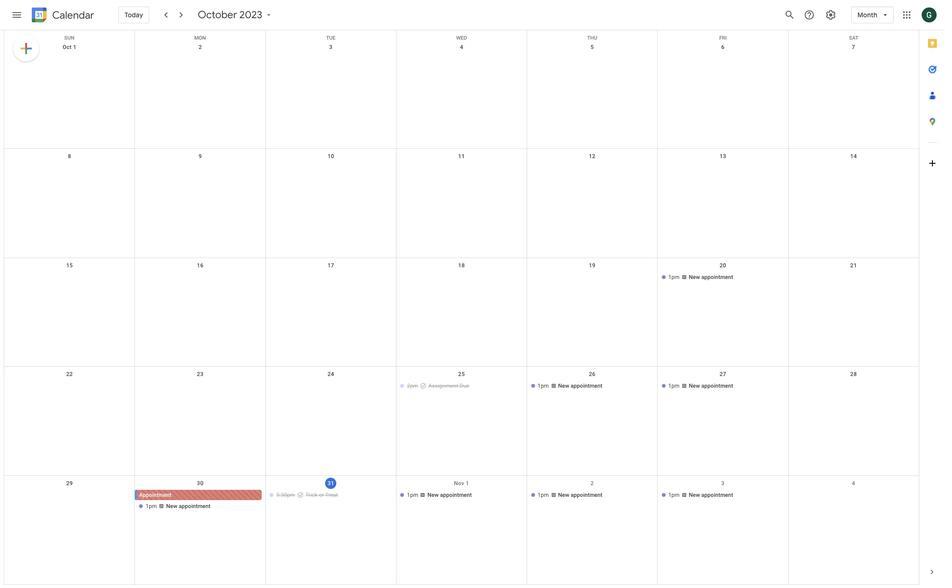 Task type: describe. For each thing, give the bounding box(es) containing it.
25
[[458, 371, 465, 378]]

today
[[125, 11, 143, 19]]

trick or treat
[[305, 492, 338, 498]]

cell down the 29
[[4, 490, 135, 512]]

calendar heading
[[50, 9, 94, 22]]

cell down 23
[[135, 381, 266, 392]]

oct
[[63, 44, 72, 50]]

calendar
[[52, 9, 94, 22]]

cell containing appointment
[[135, 490, 266, 512]]

5:30pm
[[276, 492, 295, 498]]

8
[[68, 153, 71, 159]]

11
[[458, 153, 465, 159]]

october 2023 button
[[194, 8, 277, 21]]

cell down '17'
[[266, 272, 396, 283]]

6
[[722, 44, 725, 50]]

today button
[[119, 4, 149, 26]]

17
[[328, 262, 334, 269]]

oct 1
[[63, 44, 77, 50]]

9
[[199, 153, 202, 159]]

cell down 22
[[4, 381, 135, 392]]

due
[[460, 383, 470, 389]]

1 for nov 1
[[466, 480, 469, 487]]

nov 1
[[454, 480, 469, 487]]

0 horizontal spatial 4
[[460, 44, 463, 50]]

assignment due
[[429, 383, 470, 389]]

1 vertical spatial 2
[[591, 480, 594, 487]]

month button
[[852, 4, 894, 26]]

29
[[66, 480, 73, 487]]

row containing sun
[[4, 30, 919, 41]]

18
[[458, 262, 465, 269]]

0 vertical spatial 2
[[199, 44, 202, 50]]

30
[[197, 480, 204, 487]]

1 horizontal spatial 3
[[722, 480, 725, 487]]

16
[[197, 262, 204, 269]]

15
[[66, 262, 73, 269]]

october
[[198, 8, 237, 21]]

grid containing oct 1
[[4, 30, 919, 585]]

settings menu image
[[826, 9, 837, 21]]

21
[[851, 262, 857, 269]]

thu
[[587, 35, 598, 41]]



Task type: vqa. For each thing, say whether or not it's contained in the screenshot.
row containing 29
yes



Task type: locate. For each thing, give the bounding box(es) containing it.
assignment
[[429, 383, 458, 389]]

calendar element
[[30, 6, 94, 26]]

1 vertical spatial 4
[[852, 480, 856, 487]]

2
[[199, 44, 202, 50], [591, 480, 594, 487]]

cell
[[4, 272, 135, 283], [135, 272, 266, 283], [266, 272, 396, 283], [527, 272, 658, 283], [4, 381, 135, 392], [135, 381, 266, 392], [266, 381, 396, 392], [4, 490, 135, 512], [135, 490, 266, 512]]

7
[[852, 44, 856, 50]]

14
[[851, 153, 857, 159]]

4
[[460, 44, 463, 50], [852, 480, 856, 487]]

20
[[720, 262, 726, 269]]

october 2023
[[198, 8, 262, 21]]

26
[[589, 371, 596, 378]]

1
[[73, 44, 77, 50], [466, 480, 469, 487]]

2pm
[[407, 383, 418, 389]]

3
[[329, 44, 333, 50], [722, 480, 725, 487]]

5
[[591, 44, 594, 50]]

mon
[[194, 35, 206, 41]]

1 horizontal spatial 1
[[466, 480, 469, 487]]

row containing 8
[[4, 149, 919, 258]]

cell down 15
[[4, 272, 135, 283]]

10
[[328, 153, 334, 159]]

22
[[66, 371, 73, 378]]

row containing 29
[[4, 476, 919, 585]]

cell down 30
[[135, 490, 266, 512]]

row containing oct 1
[[4, 40, 919, 149]]

31
[[328, 480, 334, 487]]

trick
[[305, 492, 318, 498]]

0 vertical spatial 3
[[329, 44, 333, 50]]

1 row from the top
[[4, 30, 919, 41]]

27
[[720, 371, 726, 378]]

new inside cell
[[166, 503, 177, 510]]

tue
[[326, 35, 336, 41]]

appointment
[[139, 492, 172, 498]]

1 for oct 1
[[73, 44, 77, 50]]

row
[[4, 30, 919, 41], [4, 40, 919, 149], [4, 149, 919, 258], [4, 258, 919, 367], [4, 367, 919, 476], [4, 476, 919, 585]]

0 horizontal spatial 1
[[73, 44, 77, 50]]

month
[[858, 11, 878, 19]]

24
[[328, 371, 334, 378]]

sun
[[64, 35, 74, 41]]

appointment
[[702, 274, 733, 280], [571, 383, 603, 389], [702, 383, 733, 389], [440, 492, 472, 498], [571, 492, 603, 498], [702, 492, 733, 498], [179, 503, 211, 510]]

sat
[[849, 35, 859, 41]]

6 row from the top
[[4, 476, 919, 585]]

main drawer image
[[11, 9, 22, 21]]

new appointment
[[689, 274, 733, 280], [558, 383, 603, 389], [689, 383, 733, 389], [428, 492, 472, 498], [558, 492, 603, 498], [689, 492, 733, 498], [166, 503, 211, 510]]

1 right oct
[[73, 44, 77, 50]]

appointment button
[[137, 490, 262, 500]]

12
[[589, 153, 596, 159]]

1 vertical spatial 1
[[466, 480, 469, 487]]

13
[[720, 153, 726, 159]]

3 row from the top
[[4, 149, 919, 258]]

cell down "24"
[[266, 381, 396, 392]]

cell down 19
[[527, 272, 658, 283]]

1 horizontal spatial 2
[[591, 480, 594, 487]]

0 vertical spatial 1
[[73, 44, 77, 50]]

grid
[[4, 30, 919, 585]]

4 row from the top
[[4, 258, 919, 367]]

2 row from the top
[[4, 40, 919, 149]]

5 row from the top
[[4, 367, 919, 476]]

or
[[319, 492, 324, 498]]

tab list
[[920, 30, 945, 559]]

0 horizontal spatial 2
[[199, 44, 202, 50]]

wed
[[456, 35, 467, 41]]

treat
[[325, 492, 338, 498]]

nov
[[454, 480, 464, 487]]

new
[[689, 274, 700, 280], [558, 383, 569, 389], [689, 383, 700, 389], [428, 492, 439, 498], [558, 492, 569, 498], [689, 492, 700, 498], [166, 503, 177, 510]]

1pm
[[669, 274, 680, 280], [538, 383, 549, 389], [669, 383, 680, 389], [407, 492, 418, 498], [538, 492, 549, 498], [669, 492, 680, 498], [146, 503, 157, 510]]

row containing 15
[[4, 258, 919, 367]]

28
[[851, 371, 857, 378]]

row containing 22
[[4, 367, 919, 476]]

1 right nov at the left bottom
[[466, 480, 469, 487]]

0 horizontal spatial 3
[[329, 44, 333, 50]]

19
[[589, 262, 596, 269]]

fri
[[720, 35, 727, 41]]

1 vertical spatial 3
[[722, 480, 725, 487]]

new appointment inside cell
[[166, 503, 211, 510]]

1 horizontal spatial 4
[[852, 480, 856, 487]]

0 vertical spatial 4
[[460, 44, 463, 50]]

23
[[197, 371, 204, 378]]

cell down 16
[[135, 272, 266, 283]]

2023
[[239, 8, 262, 21]]



